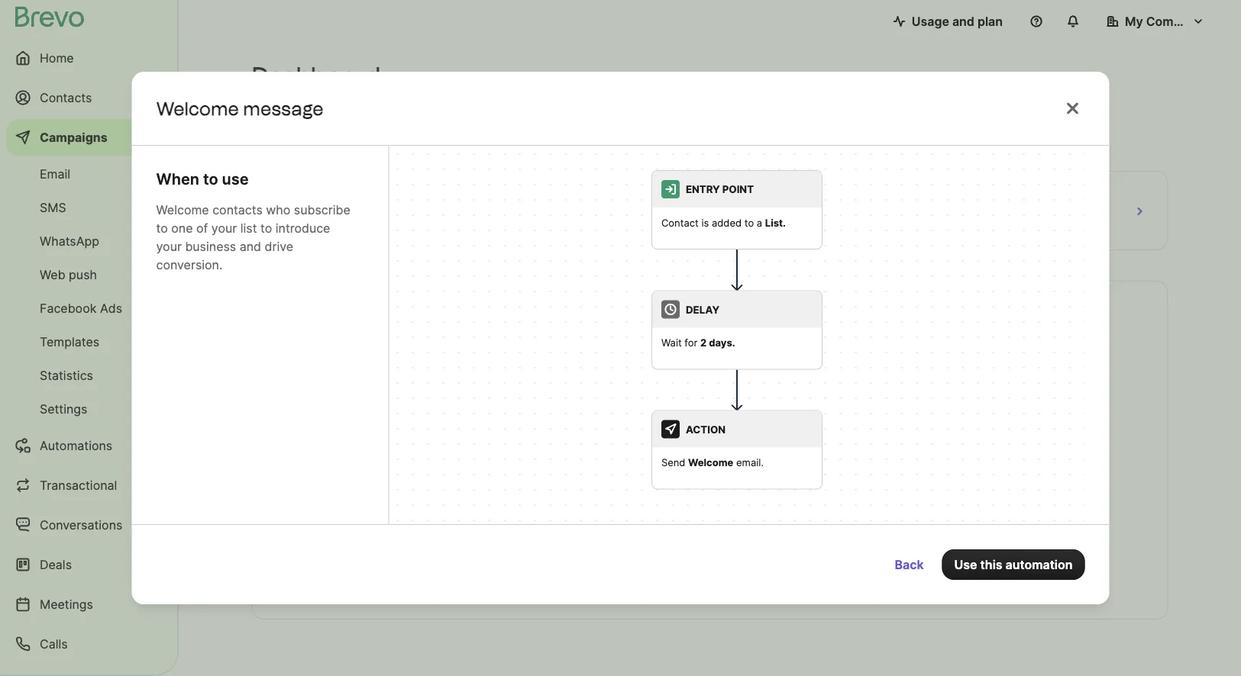 Task type: describe. For each thing, give the bounding box(es) containing it.
facebook ads link
[[6, 293, 168, 324]]

dashboard
[[252, 62, 381, 91]]

automations
[[40, 439, 112, 453]]

my
[[1125, 14, 1144, 29]]

send
[[662, 457, 686, 469]]

usage
[[912, 14, 950, 29]]

transactional
[[40, 478, 117, 493]]

campaigns link
[[6, 119, 168, 156]]

a
[[757, 217, 763, 229]]

recalculate now
[[264, 115, 361, 130]]

one
[[171, 221, 193, 236]]

sms link
[[6, 193, 168, 223]]

action
[[686, 424, 726, 436]]

who
[[266, 202, 291, 217]]

drive
[[265, 239, 293, 254]]

transactional link
[[6, 468, 168, 504]]

added
[[712, 217, 742, 229]]

welcome message
[[156, 97, 324, 120]]

business
[[185, 239, 236, 254]]

recalculate now button
[[258, 110, 367, 134]]

point
[[723, 183, 754, 196]]

email link
[[6, 159, 168, 189]]

to left the use at the left of the page
[[203, 170, 218, 189]]

when to use
[[156, 170, 249, 189]]

statistics link
[[6, 361, 168, 391]]

recalculate
[[264, 115, 333, 130]]

0 horizontal spatial your
[[156, 239, 182, 254]]

for
[[685, 337, 698, 349]]

facebook
[[40, 301, 97, 316]]

home link
[[6, 40, 168, 76]]

meetings
[[40, 598, 93, 612]]

is
[[702, 217, 709, 229]]

home
[[40, 50, 74, 65]]

opens
[[500, 186, 538, 201]]

and inside button
[[953, 14, 975, 29]]

wait for 2 days.
[[662, 337, 735, 349]]

contact
[[662, 217, 699, 229]]

1 0% from the left
[[530, 220, 545, 233]]

1 horizontal spatial your
[[212, 221, 237, 236]]

contacts
[[213, 202, 263, 217]]

usage and plan
[[912, 14, 1003, 29]]

use
[[222, 170, 249, 189]]

whatsapp link
[[6, 226, 168, 257]]

0 for blocklists
[[971, 215, 982, 238]]

days.
[[709, 337, 735, 349]]

of
[[196, 221, 208, 236]]

contacts link
[[6, 79, 168, 116]]

calls link
[[6, 627, 168, 663]]

web push
[[40, 267, 97, 282]]

contacts
[[40, 90, 92, 105]]

my company button
[[1095, 6, 1217, 37]]

0% for clicks
[[765, 220, 781, 233]]

ads
[[100, 301, 122, 316]]

back button
[[883, 550, 936, 581]]

my company
[[1125, 14, 1203, 29]]

web
[[40, 267, 65, 282]]

1
[[265, 215, 273, 238]]

entry point
[[686, 183, 754, 196]]

settings
[[40, 402, 87, 417]]

list
[[240, 221, 257, 236]]

clicks
[[735, 186, 770, 201]]

company
[[1147, 14, 1203, 29]]

contact is added to a list.
[[662, 217, 786, 229]]

conversations link
[[6, 507, 168, 544]]

statistics
[[40, 368, 93, 383]]

automation
[[1006, 558, 1073, 573]]

2 vertical spatial welcome
[[689, 457, 734, 469]]



Task type: locate. For each thing, give the bounding box(es) containing it.
templates
[[40, 335, 99, 350]]

welcome inside welcome contacts who subscribe to one of your list to introduce your business and drive conversion.
[[156, 202, 209, 217]]

and inside welcome contacts who subscribe to one of your list to introduce your business and drive conversion.
[[240, 239, 261, 254]]

1 button
[[252, 171, 463, 251]]

push
[[69, 267, 97, 282]]

0 horizontal spatial 0%
[[530, 220, 545, 233]]

wait
[[662, 337, 682, 349]]

use this automation button
[[943, 550, 1085, 581]]

3 0 from the left
[[971, 215, 982, 238]]

list.
[[765, 217, 786, 229]]

to
[[203, 170, 218, 189], [745, 217, 754, 229], [156, 221, 168, 236], [261, 221, 272, 236]]

and
[[953, 14, 975, 29], [240, 239, 261, 254]]

2
[[701, 337, 707, 349]]

automations link
[[6, 428, 168, 465]]

0% down 'blocklists'
[[1001, 220, 1016, 233]]

1 vertical spatial and
[[240, 239, 261, 254]]

delay
[[686, 304, 720, 316]]

0 left the a at the right of the page
[[735, 215, 747, 238]]

blocklists
[[971, 186, 1025, 201]]

0
[[500, 215, 512, 238], [735, 215, 747, 238], [971, 215, 982, 238]]

2 0% from the left
[[765, 220, 781, 233]]

back
[[895, 558, 924, 573]]

meetings link
[[6, 587, 168, 623]]

0% down the opens
[[530, 220, 545, 233]]

templates link
[[6, 327, 168, 358]]

message
[[243, 97, 324, 120]]

entry
[[686, 183, 720, 196]]

now
[[336, 115, 361, 130]]

this
[[981, 558, 1003, 573]]

welcome
[[156, 97, 239, 120], [156, 202, 209, 217], [689, 457, 734, 469]]

use
[[955, 558, 978, 573]]

when
[[156, 170, 199, 189]]

welcome down action
[[689, 457, 734, 469]]

your right of
[[212, 221, 237, 236]]

1 0 from the left
[[500, 215, 512, 238]]

1 vertical spatial your
[[156, 239, 182, 254]]

send welcome email.
[[662, 457, 764, 469]]

0 horizontal spatial and
[[240, 239, 261, 254]]

your
[[212, 221, 237, 236], [156, 239, 182, 254]]

0 for clicks
[[735, 215, 747, 238]]

1 horizontal spatial and
[[953, 14, 975, 29]]

and down list
[[240, 239, 261, 254]]

0 vertical spatial and
[[953, 14, 975, 29]]

1 horizontal spatial 0%
[[765, 220, 781, 233]]

to left the a at the right of the page
[[745, 217, 754, 229]]

email.
[[737, 457, 764, 469]]

conversion.
[[156, 257, 223, 272]]

deals
[[40, 558, 72, 573]]

0% right the a at the right of the page
[[765, 220, 781, 233]]

2 horizontal spatial 0
[[971, 215, 982, 238]]

0% for blocklists
[[1001, 220, 1016, 233]]

welcome up one
[[156, 202, 209, 217]]

usage and plan button
[[882, 6, 1015, 37]]

2 horizontal spatial 0%
[[1001, 220, 1016, 233]]

0 down the opens
[[500, 215, 512, 238]]

deals link
[[6, 547, 168, 584]]

subscribe
[[294, 202, 350, 217]]

to right list
[[261, 221, 272, 236]]

welcome contacts who subscribe to one of your list to introduce your business and drive conversion.
[[156, 202, 350, 272]]

0%
[[530, 220, 545, 233], [765, 220, 781, 233], [1001, 220, 1016, 233]]

whatsapp
[[40, 234, 99, 249]]

welcome up when to use
[[156, 97, 239, 120]]

0 horizontal spatial 0
[[500, 215, 512, 238]]

0 vertical spatial your
[[212, 221, 237, 236]]

2 0 from the left
[[735, 215, 747, 238]]

use this automation
[[955, 558, 1073, 573]]

plan
[[978, 14, 1003, 29]]

settings link
[[6, 394, 168, 425]]

to left one
[[156, 221, 168, 236]]

and left plan
[[953, 14, 975, 29]]

sms
[[40, 200, 66, 215]]

facebook ads
[[40, 301, 122, 316]]

1 vertical spatial welcome
[[156, 202, 209, 217]]

welcome for welcome contacts who subscribe to one of your list to introduce your business and drive conversion.
[[156, 202, 209, 217]]

email
[[40, 167, 70, 181]]

your down one
[[156, 239, 182, 254]]

calls
[[40, 637, 68, 652]]

introduce
[[276, 221, 330, 236]]

0 vertical spatial welcome
[[156, 97, 239, 120]]

1 horizontal spatial 0
[[735, 215, 747, 238]]

0 down 'blocklists'
[[971, 215, 982, 238]]

3 0% from the left
[[1001, 220, 1016, 233]]

welcome for welcome message
[[156, 97, 239, 120]]

campaigns
[[40, 130, 108, 145]]

conversations
[[40, 518, 123, 533]]

web push link
[[6, 260, 168, 290]]



Task type: vqa. For each thing, say whether or not it's contained in the screenshot.
Settings link
yes



